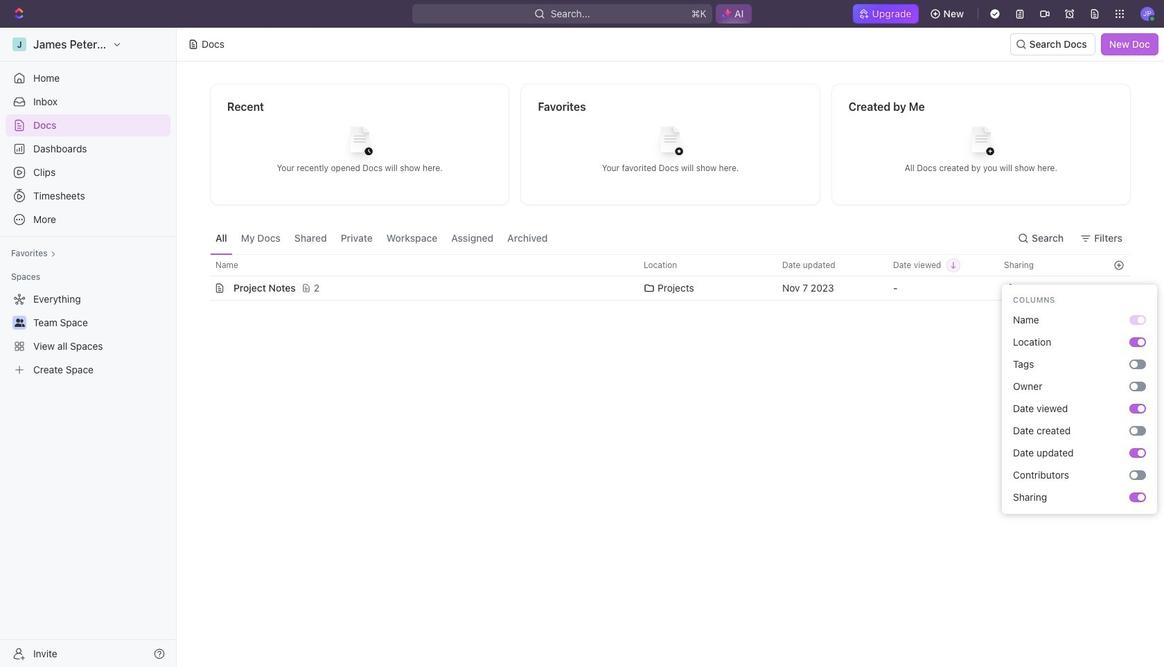 Task type: locate. For each thing, give the bounding box(es) containing it.
no recent docs image
[[332, 115, 388, 171]]

table
[[195, 254, 1132, 301]]

cell
[[195, 277, 210, 300]]

2 row from the top
[[195, 276, 1132, 301]]

sidebar navigation
[[0, 28, 177, 668]]

row
[[195, 254, 1132, 277], [195, 276, 1132, 301]]

tab list
[[210, 222, 554, 254]]

tree
[[6, 288, 171, 381]]

column header
[[195, 254, 210, 277]]



Task type: vqa. For each thing, say whether or not it's contained in the screenshot.
Invoices
no



Task type: describe. For each thing, give the bounding box(es) containing it.
1 row from the top
[[195, 254, 1132, 277]]

tree inside sidebar navigation
[[6, 288, 171, 381]]

no favorited docs image
[[643, 115, 699, 171]]

no created by me docs image
[[954, 115, 1009, 171]]



